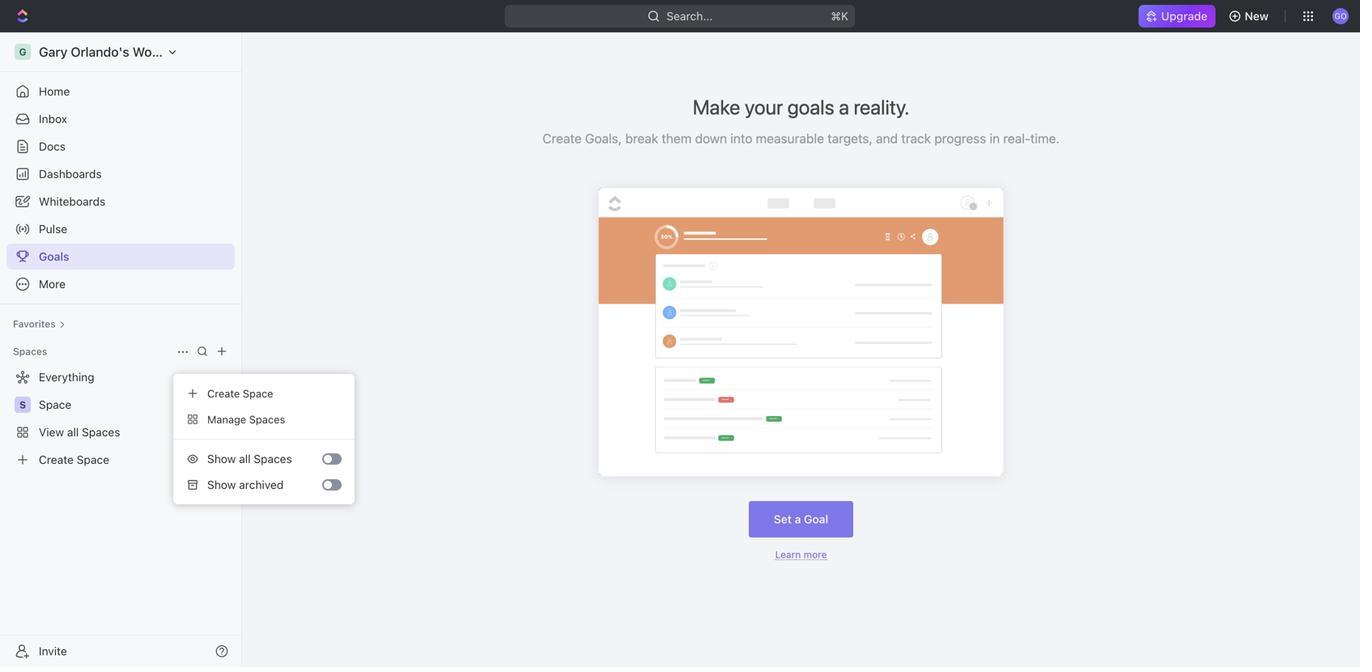 Task type: vqa. For each thing, say whether or not it's contained in the screenshot.
The All
yes



Task type: describe. For each thing, give the bounding box(es) containing it.
goals link
[[6, 244, 235, 270]]

docs
[[39, 140, 66, 153]]

pulse
[[39, 222, 67, 236]]

make
[[693, 95, 740, 119]]

favorites button
[[6, 314, 72, 334]]

break
[[625, 131, 658, 146]]

more
[[804, 549, 827, 560]]

archived
[[239, 478, 284, 491]]

goal
[[804, 513, 828, 526]]

down
[[695, 131, 727, 146]]

targets,
[[828, 131, 873, 146]]

dashboards link
[[6, 161, 235, 187]]

set
[[774, 513, 792, 526]]

2 vertical spatial spaces
[[254, 452, 292, 466]]

real-
[[1003, 131, 1030, 146]]

upgrade
[[1161, 9, 1208, 23]]

learn
[[775, 549, 801, 560]]

all
[[239, 452, 251, 466]]

them
[[662, 131, 692, 146]]

and
[[876, 131, 898, 146]]

dashboards
[[39, 167, 102, 181]]

docs link
[[6, 134, 235, 159]]

show for show archived
[[207, 478, 236, 491]]

whiteboards
[[39, 195, 105, 208]]

tree inside 'sidebar' 'navigation'
[[6, 364, 235, 473]]

home link
[[6, 79, 235, 104]]

spaces inside 'sidebar' 'navigation'
[[13, 346, 47, 357]]

home
[[39, 85, 70, 98]]

show archived
[[207, 478, 284, 491]]

goals
[[39, 250, 69, 263]]

space
[[243, 387, 273, 400]]

1 horizontal spatial a
[[839, 95, 849, 119]]

learn more link
[[775, 549, 827, 560]]

new
[[1245, 9, 1269, 23]]

create for create space
[[207, 387, 240, 400]]

set a goal
[[774, 513, 828, 526]]



Task type: locate. For each thing, give the bounding box(es) containing it.
create goals, break them down into measurable targets, and track progress in real-time.
[[543, 131, 1060, 146]]

into
[[730, 131, 752, 146]]

sidebar navigation
[[0, 32, 242, 667]]

0 vertical spatial show
[[207, 452, 236, 466]]

1 vertical spatial spaces
[[249, 413, 285, 425]]

time.
[[1030, 131, 1060, 146]]

manage spaces
[[207, 413, 285, 425]]

reality.
[[854, 95, 909, 119]]

manage
[[207, 413, 246, 425]]

progress
[[934, 131, 986, 146]]

a up targets,
[[839, 95, 849, 119]]

measurable
[[756, 131, 824, 146]]

whiteboards link
[[6, 189, 235, 215]]

1 vertical spatial a
[[795, 513, 801, 526]]

0 vertical spatial a
[[839, 95, 849, 119]]

search...
[[667, 9, 713, 23]]

1 vertical spatial show
[[207, 478, 236, 491]]

a right set
[[795, 513, 801, 526]]

inbox link
[[6, 106, 235, 132]]

show all spaces
[[207, 452, 292, 466]]

manage spaces link
[[180, 406, 348, 432]]

a
[[839, 95, 849, 119], [795, 513, 801, 526]]

show left all
[[207, 452, 236, 466]]

favorites
[[13, 318, 56, 330]]

goals,
[[585, 131, 622, 146]]

your
[[745, 95, 783, 119]]

goals
[[787, 95, 834, 119]]

2 show from the top
[[207, 478, 236, 491]]

1 horizontal spatial create
[[543, 131, 582, 146]]

spaces right all
[[254, 452, 292, 466]]

0 horizontal spatial a
[[795, 513, 801, 526]]

1 show from the top
[[207, 452, 236, 466]]

show
[[207, 452, 236, 466], [207, 478, 236, 491]]

create space link
[[180, 381, 348, 406]]

create for create goals, break them down into measurable targets, and track progress in real-time.
[[543, 131, 582, 146]]

1 vertical spatial create
[[207, 387, 240, 400]]

upgrade link
[[1139, 5, 1216, 28]]

0 horizontal spatial create
[[207, 387, 240, 400]]

invite
[[39, 644, 67, 658]]

tree
[[6, 364, 235, 473]]

⌘k
[[831, 9, 849, 23]]

spaces down create space link
[[249, 413, 285, 425]]

make your goals a reality.
[[693, 95, 909, 119]]

create inside create space link
[[207, 387, 240, 400]]

show for show all spaces
[[207, 452, 236, 466]]

create
[[543, 131, 582, 146], [207, 387, 240, 400]]

inbox
[[39, 112, 67, 125]]

pulse link
[[6, 216, 235, 242]]

create space
[[207, 387, 273, 400]]

new button
[[1222, 3, 1278, 29]]

create up the manage
[[207, 387, 240, 400]]

0 vertical spatial create
[[543, 131, 582, 146]]

show down show all spaces at the bottom left
[[207, 478, 236, 491]]

track
[[901, 131, 931, 146]]

spaces
[[13, 346, 47, 357], [249, 413, 285, 425], [254, 452, 292, 466]]

0 vertical spatial spaces
[[13, 346, 47, 357]]

in
[[990, 131, 1000, 146]]

create left goals,
[[543, 131, 582, 146]]

spaces down favorites
[[13, 346, 47, 357]]

learn more
[[775, 549, 827, 560]]



